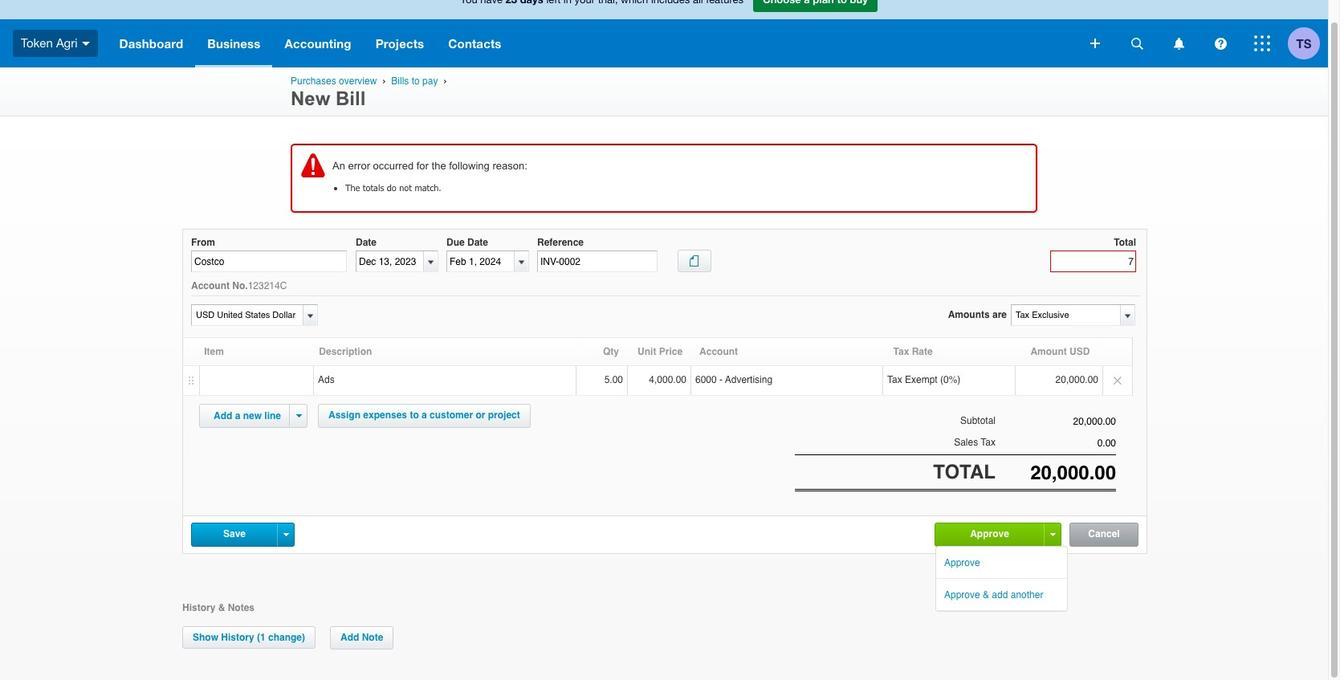 Task type: vqa. For each thing, say whether or not it's contained in the screenshot.
"Display"
no



Task type: describe. For each thing, give the bounding box(es) containing it.
tax rate
[[894, 347, 933, 358]]

purchases overview link
[[291, 76, 377, 87]]

Date text field
[[357, 252, 423, 272]]

purchases
[[291, 76, 336, 87]]

approve & add another link
[[937, 579, 1068, 611]]

amount
[[1031, 347, 1068, 358]]

ts
[[1297, 36, 1312, 50]]

2 date from the left
[[468, 237, 488, 248]]

total
[[934, 461, 996, 483]]

approve & add another
[[945, 590, 1044, 601]]

notes
[[228, 603, 255, 614]]

due date
[[447, 237, 488, 248]]

agri
[[56, 36, 78, 50]]

delete line item image
[[1104, 367, 1133, 396]]

account for account
[[700, 347, 738, 358]]

reason:
[[493, 160, 528, 172]]

pay
[[423, 76, 438, 87]]

from
[[191, 237, 215, 248]]

assign expenses to a customer or project link
[[318, 404, 531, 429]]

assign
[[329, 410, 361, 421]]

svg image inside token agri popup button
[[82, 42, 90, 46]]

save
[[223, 529, 246, 540]]

amounts
[[949, 310, 990, 321]]

& for approve
[[983, 590, 990, 601]]

the
[[432, 160, 446, 172]]

description
[[319, 347, 372, 358]]

reference
[[537, 237, 584, 248]]

following
[[449, 160, 490, 172]]

add
[[993, 590, 1009, 601]]

bill
[[336, 88, 366, 109]]

accounting
[[285, 36, 352, 51]]

banner containing ts
[[0, 0, 1329, 67]]

(1
[[257, 633, 266, 644]]

totals
[[363, 182, 384, 193]]

do
[[387, 182, 397, 193]]

not
[[399, 182, 412, 193]]

1 vertical spatial approve
[[945, 558, 981, 569]]

error
[[348, 160, 370, 172]]

more add line options... image
[[296, 415, 302, 418]]

token agri
[[21, 36, 78, 50]]

contacts
[[449, 36, 502, 51]]

add for add a new line
[[214, 411, 232, 422]]

match.
[[415, 182, 442, 193]]

usd
[[1070, 347, 1091, 358]]

sales tax
[[955, 437, 996, 448]]

to inside purchases overview › bills to pay › new bill
[[412, 76, 420, 87]]

project
[[488, 410, 520, 421]]

2 vertical spatial tax
[[981, 437, 996, 448]]

tax for tax exempt (0%)
[[888, 375, 903, 386]]

svg image
[[1255, 35, 1271, 51]]

item
[[204, 347, 224, 358]]

& for history
[[218, 603, 225, 614]]

projects
[[376, 36, 424, 51]]

for
[[417, 160, 429, 172]]

rate
[[912, 347, 933, 358]]

bills
[[392, 76, 409, 87]]

save link
[[192, 524, 277, 546]]

purchases overview › bills to pay › new bill
[[291, 76, 450, 109]]

qty
[[603, 347, 619, 358]]

6000
[[696, 375, 717, 386]]

projects button
[[364, 19, 437, 67]]

0 vertical spatial approve link
[[936, 524, 1044, 546]]



Task type: locate. For each thing, give the bounding box(es) containing it.
occurred
[[373, 160, 414, 172]]

1 vertical spatial to
[[410, 410, 419, 421]]

1 horizontal spatial add
[[341, 633, 359, 644]]

overview
[[339, 76, 377, 87]]

note
[[362, 633, 384, 644]]

price
[[659, 347, 683, 358]]

0 vertical spatial add
[[214, 411, 232, 422]]

history up show
[[182, 603, 216, 614]]

0 horizontal spatial history
[[182, 603, 216, 614]]

0 vertical spatial to
[[412, 76, 420, 87]]

0 horizontal spatial date
[[356, 237, 377, 248]]

line
[[265, 411, 281, 422]]

a left new
[[235, 411, 241, 422]]

5.00
[[605, 375, 623, 386]]

approve inside approve & add another link
[[945, 590, 981, 601]]

an error occurred for the following reason:
[[333, 160, 528, 172]]

cancel button
[[1071, 524, 1138, 546]]

show history (1 change)
[[193, 633, 305, 644]]

1 horizontal spatial &
[[983, 590, 990, 601]]

& inside approve & add another link
[[983, 590, 990, 601]]

exempt
[[905, 375, 938, 386]]

date
[[356, 237, 377, 248], [468, 237, 488, 248]]

add note
[[341, 633, 384, 644]]

approve
[[971, 529, 1010, 540], [945, 558, 981, 569], [945, 590, 981, 601]]

banner
[[0, 0, 1329, 67]]

are
[[993, 310, 1007, 321]]

1 horizontal spatial a
[[422, 410, 427, 421]]

approve link
[[936, 524, 1044, 546], [937, 547, 1068, 579]]

add for add note
[[341, 633, 359, 644]]

tax left exempt
[[888, 375, 903, 386]]

1 vertical spatial history
[[221, 633, 254, 644]]

amount usd
[[1031, 347, 1091, 358]]

0 horizontal spatial a
[[235, 411, 241, 422]]

4,000.00
[[649, 375, 687, 386]]

show
[[193, 633, 219, 644]]

unit price
[[638, 347, 683, 358]]

ads
[[318, 375, 335, 386]]

unit
[[638, 347, 657, 358]]

0 horizontal spatial ›
[[383, 76, 386, 86]]

date up date text box
[[356, 237, 377, 248]]

approve link up approve & add another link
[[937, 547, 1068, 579]]

account up -
[[700, 347, 738, 358]]

None text field
[[192, 306, 300, 326]]

Due Date text field
[[448, 252, 514, 272]]

show history (1 change) link
[[182, 627, 316, 649]]

tax exempt (0%)
[[888, 375, 961, 386]]

history
[[182, 603, 216, 614], [221, 633, 254, 644]]

add a new line
[[214, 411, 281, 422]]

assign expenses to a customer or project
[[329, 410, 520, 421]]

2 › from the left
[[444, 76, 447, 86]]

due
[[447, 237, 465, 248]]

history & notes
[[182, 603, 255, 614]]

dashboard link
[[107, 19, 195, 67]]

1 vertical spatial tax
[[888, 375, 903, 386]]

to right expenses
[[410, 410, 419, 421]]

more save options... image
[[283, 534, 289, 537]]

dashboard
[[119, 36, 183, 51]]

0 horizontal spatial &
[[218, 603, 225, 614]]

tax for tax rate
[[894, 347, 910, 358]]

customer
[[430, 410, 473, 421]]

more approve options... image
[[1050, 534, 1056, 537]]

(0%)
[[941, 375, 961, 386]]

0 horizontal spatial add
[[214, 411, 232, 422]]

new
[[243, 411, 262, 422]]

add left new
[[214, 411, 232, 422]]

0 vertical spatial tax
[[894, 347, 910, 358]]

the totals do not match.
[[345, 182, 442, 193]]

1 horizontal spatial history
[[221, 633, 254, 644]]

& left notes
[[218, 603, 225, 614]]

history left (1
[[221, 633, 254, 644]]

to
[[412, 76, 420, 87], [410, 410, 419, 421]]

token
[[21, 36, 53, 50]]

Total text field
[[1051, 251, 1137, 273]]

1 › from the left
[[383, 76, 386, 86]]

to left pay
[[412, 76, 420, 87]]

amounts are
[[949, 310, 1007, 321]]

approve link up approve & add another
[[936, 524, 1044, 546]]

0 vertical spatial &
[[983, 590, 990, 601]]

› left bills
[[383, 76, 386, 86]]

6000 - advertising
[[696, 375, 773, 386]]

1 vertical spatial &
[[218, 603, 225, 614]]

1 vertical spatial add
[[341, 633, 359, 644]]

Reference text field
[[537, 251, 658, 273]]

0 vertical spatial history
[[182, 603, 216, 614]]

or
[[476, 410, 486, 421]]

accounting button
[[273, 19, 364, 67]]

1 horizontal spatial account
[[700, 347, 738, 358]]

1 vertical spatial approve link
[[937, 547, 1068, 579]]

subtotal
[[961, 416, 996, 427]]

another
[[1011, 590, 1044, 601]]

advertising
[[726, 375, 773, 386]]

add a new line link
[[204, 405, 291, 428]]

an
[[333, 160, 345, 172]]

123214c
[[248, 281, 287, 292]]

business button
[[195, 19, 273, 67]]

the
[[345, 182, 360, 193]]

add left the "note"
[[341, 633, 359, 644]]

account left no.
[[191, 281, 230, 292]]

a left customer
[[422, 410, 427, 421]]

tax right the sales
[[981, 437, 996, 448]]

0 horizontal spatial account
[[191, 281, 230, 292]]

sales
[[955, 437, 979, 448]]

ts button
[[1289, 19, 1329, 67]]

total
[[1115, 237, 1137, 248]]

1 date from the left
[[356, 237, 377, 248]]

& left add
[[983, 590, 990, 601]]

› right pay
[[444, 76, 447, 86]]

1 horizontal spatial date
[[468, 237, 488, 248]]

token agri button
[[0, 19, 107, 67]]

None text field
[[191, 251, 347, 273], [1012, 306, 1120, 326], [996, 416, 1117, 428], [996, 438, 1117, 449], [996, 462, 1117, 484], [191, 251, 347, 273], [1012, 306, 1120, 326], [996, 416, 1117, 428], [996, 438, 1117, 449], [996, 462, 1117, 484]]

business
[[207, 36, 261, 51]]

account no. 123214c
[[191, 281, 287, 292]]

svg image
[[1132, 37, 1144, 49], [1174, 37, 1185, 49], [1215, 37, 1227, 49], [1091, 39, 1101, 48], [82, 42, 90, 46]]

no.
[[232, 281, 248, 292]]

contacts button
[[437, 19, 514, 67]]

1 vertical spatial account
[[700, 347, 738, 358]]

expenses
[[363, 410, 407, 421]]

2 vertical spatial approve
[[945, 590, 981, 601]]

-
[[720, 375, 723, 386]]

tax
[[894, 347, 910, 358], [888, 375, 903, 386], [981, 437, 996, 448]]

account for account no. 123214c
[[191, 281, 230, 292]]

1 horizontal spatial ›
[[444, 76, 447, 86]]

date up due date text box in the left top of the page
[[468, 237, 488, 248]]

bills to pay link
[[392, 76, 438, 87]]

20,000.00
[[1056, 375, 1099, 386]]

add note link
[[330, 627, 394, 650]]

0 vertical spatial account
[[191, 281, 230, 292]]

tax left rate
[[894, 347, 910, 358]]

new
[[291, 88, 330, 109]]

cancel
[[1089, 529, 1121, 540]]

change)
[[268, 633, 305, 644]]

0 vertical spatial approve
[[971, 529, 1010, 540]]



